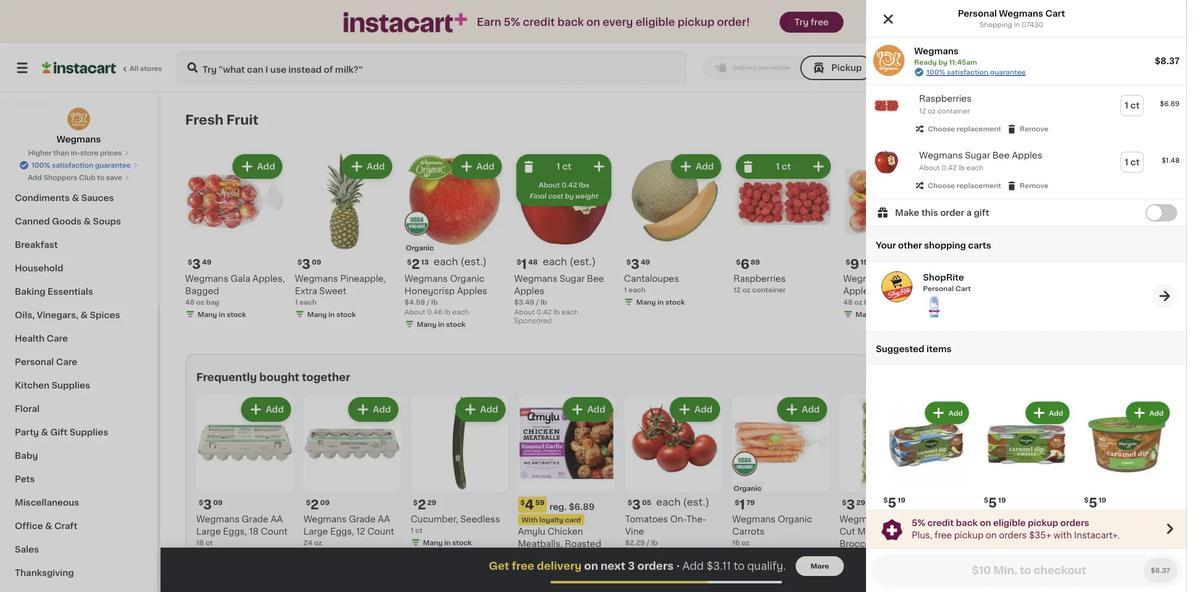 Task type: describe. For each thing, give the bounding box(es) containing it.
12 inside product group
[[734, 287, 741, 293]]

with loyalty card
[[522, 517, 581, 524]]

0 vertical spatial 100% satisfaction guarantee
[[927, 69, 1026, 76]]

0 horizontal spatial eligible
[[636, 17, 675, 27]]

in for wegmans organic spinach, baby
[[1088, 552, 1094, 559]]

farm
[[974, 63, 998, 72]]

about inside wegmans sugar bee apples about 0.42 lb each
[[919, 165, 940, 171]]

1 vertical spatial container
[[752, 287, 786, 293]]

sales link
[[7, 538, 150, 562]]

cut inside wegmans fresh cut watermelon chunks
[[1025, 275, 1041, 283]]

choose for sugar
[[928, 182, 955, 189]]

/ for sugar
[[536, 299, 539, 306]]

in inside personal wegmans cart shopping in 07430
[[1014, 21, 1020, 28]]

1 ct down 2 button
[[1125, 101, 1140, 110]]

baby inside baby link
[[15, 452, 38, 461]]

product group containing raspberries
[[866, 85, 1187, 142]]

to inside treatment tracker modal dialog
[[734, 562, 745, 572]]

oz inside the wegmans organic carrots 16 oz
[[742, 540, 750, 547]]

on inside treatment tracker modal dialog
[[584, 562, 598, 572]]

cleaned
[[885, 515, 922, 524]]

1 horizontal spatial 18
[[249, 528, 259, 536]]

each (est.) for 3
[[656, 498, 710, 508]]

lb up 1.33
[[651, 540, 658, 547]]

oz inside product group
[[743, 287, 751, 293]]

ready
[[915, 59, 937, 66]]

save
[[106, 174, 122, 181]]

$ inside $ 3 29
[[842, 500, 847, 506]]

$9.65 per package (estimated) element
[[947, 498, 1044, 514]]

48 for 3
[[185, 299, 195, 306]]

style
[[947, 528, 969, 536]]

$ 5 82 each (est.)
[[956, 257, 1037, 271]]

oils,
[[15, 311, 35, 320]]

go to cart element
[[1153, 284, 1178, 309]]

0.42 inside wegmans sugar bee apples $3.49 / lb about 0.42 lb each
[[537, 309, 552, 316]]

canned
[[15, 217, 50, 226]]

& inside wegmans cleaned & cut microwaveable broccoli florets 12 oz bag
[[924, 515, 931, 524]]

stock for wegmans grade aa large eggs, 18 count
[[238, 552, 257, 559]]

treatment tracker modal dialog
[[161, 548, 1187, 593]]

garlic
[[518, 552, 544, 561]]

on-
[[670, 515, 687, 524]]

stock for wegmans gala apples, bagged
[[227, 311, 246, 318]]

many down 0.46
[[417, 321, 437, 328]]

$5.82 each (estimated) element
[[953, 257, 1053, 273]]

aa for 3
[[271, 515, 283, 524]]

large for 2
[[304, 528, 328, 536]]

wegmans for wegmans cleaned & cut microwaveable broccoli florets 12 oz bag
[[840, 515, 883, 524]]

on up the cutlets,
[[986, 531, 997, 540]]

honeycrisp inside wegmans organic honeycrisp apples $4.59 / lb about 0.46 lb each
[[405, 287, 455, 296]]

/ up 1.15
[[969, 552, 972, 559]]

large for 3
[[196, 528, 221, 536]]

each up on-
[[656, 498, 681, 508]]

1 horizontal spatial raspberries 12 oz container
[[919, 94, 972, 115]]

free for try
[[811, 18, 829, 27]]

$35+
[[1030, 531, 1052, 540]]

1 left "$1.48"
[[1125, 158, 1129, 167]]

05
[[642, 500, 651, 506]]

5 up the 'italian-'
[[989, 497, 997, 510]]

get
[[489, 562, 509, 572]]

(est.) for 3
[[683, 498, 710, 508]]

lbs
[[579, 182, 590, 189]]

cutlets,
[[977, 552, 1011, 561]]

3 up extra
[[302, 258, 311, 271]]

party & gift supplies link
[[7, 421, 150, 445]]

pickup for pickup
[[832, 64, 862, 72]]

personal care link
[[7, 351, 150, 374]]

all stores link
[[42, 51, 163, 85]]

1 vertical spatial supplies
[[70, 429, 108, 437]]

1 ct inside product group
[[776, 162, 791, 171]]

wegmans for wegmans pineapple, extra sweet 1 each
[[295, 275, 338, 283]]

back inside 5% credit back on eligible pickup orders plus, free pickup on orders $35+ with instacart+.
[[956, 519, 978, 528]]

orders for orders
[[1061, 519, 1090, 528]]

choose replacement for raspberries
[[928, 126, 1002, 132]]

add inside treatment tracker modal dialog
[[683, 562, 704, 572]]

miscellaneous
[[15, 499, 79, 508]]

more button
[[796, 557, 844, 577]]

1 ct up about 0.42 lbs final cost by weight
[[557, 162, 572, 171]]

19 up instacart+.
[[1099, 497, 1107, 504]]

2 horizontal spatial pickup
[[1028, 519, 1059, 528]]

many for cucumber, seedless
[[423, 540, 443, 547]]

item carousel region inside section
[[196, 390, 1169, 593]]

12 inside product group
[[919, 108, 926, 115]]

cut inside wegmans cleaned & cut microwaveable broccoli florets 12 oz bag
[[840, 528, 856, 536]]

3 inside treatment tracker modal dialog
[[628, 562, 635, 572]]

each inside wegmans pineapple, extra sweet 1 each
[[300, 299, 317, 306]]

stores
[[140, 65, 162, 72]]

eggs, for 2
[[330, 528, 354, 536]]

add shoppers club to save
[[28, 174, 122, 181]]

3 left 05
[[632, 499, 641, 512]]

organic up 79
[[734, 485, 762, 492]]

13
[[421, 259, 429, 266]]

sugar for wegmans sugar bee apples $3.49 / lb about 0.42 lb each
[[560, 275, 585, 283]]

1 inside cantaloupes 1 each
[[624, 287, 627, 293]]

49 for cantaloupes
[[641, 259, 650, 266]]

5 up cleaned
[[888, 497, 897, 510]]

$4.59
[[405, 299, 425, 306]]

(est.) inside $ 5 82 each (est.)
[[1011, 257, 1037, 267]]

pets
[[15, 475, 35, 484]]

choose replacement button for raspberries
[[915, 124, 1002, 135]]

floral
[[15, 405, 40, 414]]

higher than in-store prices
[[28, 150, 122, 157]]

$ 2 09
[[306, 499, 330, 512]]

5% inside 5% credit back on eligible pickup orders plus, free pickup on orders $35+ with instacart+.
[[912, 519, 926, 528]]

florets
[[878, 540, 908, 549]]

in for wegmans grade aa large eggs, 12 count
[[337, 552, 344, 559]]

this
[[922, 209, 938, 217]]

9 inside section
[[954, 499, 963, 512]]

organic inside wegmans organic honeycrisp apples $4.59 / lb about 0.46 lb each
[[450, 275, 485, 283]]

kitchen
[[15, 382, 49, 390]]

each inside the tomatoes on-the- vine $2.29 / lb about 1.33 lb each
[[671, 550, 688, 556]]

stock down the tomatoes on-the- vine $2.29 / lb about 1.33 lb each
[[667, 562, 686, 569]]

1 down 2 button
[[1125, 101, 1129, 110]]

wegmans italian- style boneless skinless chicken breast cutlets, raised without antibiotics
[[947, 515, 1043, 573]]

$6.89 inside item carousel region
[[569, 503, 595, 512]]

bag inside wegmans cleaned & cut microwaveable broccoli florets 12 oz bag
[[858, 552, 872, 559]]

$ 3 49 for wegmans gala apples, bagged
[[188, 258, 212, 271]]

baby inside 3 wegmans organic spinach, baby 5 oz container
[[1094, 528, 1116, 536]]

lb right 0.46
[[444, 309, 451, 316]]

$6.89 inside product group
[[1160, 100, 1180, 107]]

lb up 1.15
[[974, 552, 980, 559]]

wegmans for wegmans sugar bee apples about 0.42 lb each
[[919, 151, 963, 160]]

wegmans grade aa large eggs, 18 count 18 ct
[[196, 515, 288, 547]]

stock for wegmans honeycrisp apples, bagged
[[885, 311, 905, 318]]

cost
[[548, 193, 563, 200]]

oz inside amylu chicken meatballs, roasted garlic 10 oz
[[527, 565, 536, 571]]

reg.
[[550, 503, 567, 512]]

many in stock for cucumber, seedless
[[423, 540, 472, 547]]

$3.05 each (estimated) element
[[625, 498, 723, 514]]

09 for wegmans grade aa large eggs, 18 count
[[213, 500, 223, 506]]

stock for wegmans organic spinach, baby
[[1096, 552, 1115, 559]]

1 right remove raspberries icon
[[776, 162, 780, 171]]

earn
[[477, 17, 501, 27]]

5% credit back on eligible pickup orders plus, free pickup on orders $35+ with instacart+.
[[912, 519, 1120, 540]]

office
[[15, 522, 43, 531]]

credit inside 5% credit back on eligible pickup orders plus, free pickup on orders $35+ with instacart+.
[[928, 519, 954, 528]]

3 up cantaloupes
[[631, 258, 640, 271]]

$ inside $ 2 09
[[306, 500, 311, 506]]

bag for 3
[[206, 299, 219, 306]]

guarantee inside button
[[95, 162, 131, 169]]

with
[[522, 517, 538, 524]]

0 vertical spatial fresh
[[185, 113, 224, 126]]

fresh fruit
[[185, 113, 259, 126]]

chicken inside wegmans italian- style boneless skinless chicken breast cutlets, raised without antibiotics
[[985, 540, 1020, 549]]

about inside '$8.39 / lb about 1.15 lb / package many in stock'
[[947, 562, 968, 569]]

(est.) inside '$9.65 per package (estimated)' element
[[1003, 498, 1029, 508]]

gala
[[231, 275, 250, 283]]

ct inside the "cucumber, seedless 1 ct"
[[415, 527, 423, 534]]

100% satisfaction guarantee inside button
[[32, 162, 131, 169]]

vinegars,
[[37, 311, 78, 320]]

each inside $ 5 82 each (est.)
[[984, 257, 1008, 267]]

2 vertical spatial pickup
[[955, 531, 984, 540]]

sponsored badge image for 1
[[518, 574, 555, 581]]

wegmans sugar bee apples button
[[919, 151, 1043, 161]]

many in stock for wegmans grade aa large eggs, 12 count
[[316, 552, 365, 559]]

3 $ 5 19 from the left
[[1085, 497, 1107, 510]]

organic up 13
[[406, 245, 434, 251]]

0 vertical spatial container
[[938, 108, 970, 115]]

many in stock down 0.46
[[417, 321, 466, 328]]

$2.13 each (estimated) element
[[405, 257, 505, 273]]

eggs, for 3
[[223, 528, 247, 536]]

5 up instacart+.
[[1089, 497, 1098, 510]]

many in stock for wegmans organic spinach, baby
[[1067, 552, 1115, 559]]

/pkg
[[978, 498, 1000, 508]]

bakery link
[[7, 93, 150, 116]]

about inside wegmans sugar bee apples $3.49 / lb about 0.42 lb each
[[514, 309, 535, 316]]

$ 4 59
[[521, 499, 545, 512]]

shoppers
[[44, 174, 77, 181]]

sales
[[15, 546, 39, 555]]

orders for qualify.
[[638, 562, 674, 572]]

stock down wegmans organic honeycrisp apples $4.59 / lb about 0.46 lb each
[[446, 321, 466, 328]]

79
[[747, 500, 755, 506]]

49 for wegmans
[[202, 259, 212, 266]]

raspberries inside 'main content'
[[734, 275, 786, 283]]

get free delivery on next 3 orders • add $3.11 to qualify.
[[489, 562, 786, 572]]

pineapple,
[[340, 275, 386, 283]]

in for wegmans grade aa large eggs, 18 count
[[230, 552, 236, 559]]

final
[[530, 193, 547, 200]]

48 for 9
[[844, 299, 853, 306]]

$ inside $ 3 05
[[628, 500, 632, 506]]

cucumber,
[[411, 515, 458, 524]]

1 ct left "$1.48"
[[1125, 158, 1140, 167]]

product group containing 6
[[734, 152, 834, 295]]

raspberries image
[[874, 93, 900, 119]]

cart for wegmans
[[1046, 9, 1066, 18]]

stock inside '$8.39 / lb about 1.15 lb / package many in stock'
[[989, 574, 1008, 581]]

free inside 5% credit back on eligible pickup orders plus, free pickup on orders $35+ with instacart+.
[[935, 531, 952, 540]]

apples for wegmans sugar bee apples $3.49 / lb about 0.42 lb each
[[514, 287, 545, 296]]

many for wegmans pineapple, extra sweet
[[307, 311, 327, 318]]

a
[[967, 209, 972, 217]]

1 up about 0.42 lbs final cost by weight
[[557, 162, 560, 171]]

tomatoes on-the- vine $2.29 / lb about 1.33 lb each
[[625, 515, 707, 556]]

fresh inside wegmans fresh cut watermelon chunks
[[999, 275, 1023, 283]]

soups
[[93, 217, 121, 226]]

all stores
[[130, 65, 162, 72]]

by inside about 0.42 lbs final cost by weight
[[565, 193, 574, 200]]

grade for 2
[[349, 515, 376, 524]]

chicken inside amylu chicken meatballs, roasted garlic 10 oz
[[548, 528, 583, 536]]

many in stock down 1.33
[[638, 562, 686, 569]]

/ for on-
[[647, 540, 650, 547]]

oz inside wegmans honeycrisp apples, bagged 48 oz bag
[[855, 299, 863, 306]]

$8.37
[[1155, 57, 1180, 65]]

cart for personal
[[956, 286, 971, 293]]

3 up broccoli
[[847, 499, 855, 512]]

1 inside wegmans pineapple, extra sweet 1 each
[[295, 299, 298, 306]]

shoprite
[[923, 274, 964, 282]]

$ 4 09
[[1065, 258, 1090, 271]]

lb inside wegmans sugar bee apples about 0.42 lb each
[[959, 165, 965, 171]]

stock for wegmans pineapple, extra sweet
[[337, 311, 356, 318]]

cantaloupes
[[624, 275, 679, 283]]

in down 0.46
[[438, 321, 445, 328]]

higher
[[28, 150, 52, 157]]

about inside about 0.42 lbs final cost by weight
[[539, 182, 560, 189]]

your
[[876, 241, 896, 250]]

wegmans gala apples, bagged 48 oz bag
[[185, 275, 285, 306]]

wegmans inside personal wegmans cart shopping in 07430
[[999, 9, 1044, 18]]

3 up 'wegmans gala apples, bagged 48 oz bag'
[[192, 258, 201, 271]]

goods for canned
[[52, 217, 82, 226]]

oz inside 3 wegmans organic spinach, baby 5 oz container
[[1060, 540, 1069, 547]]

oils, vinegars, & spices
[[15, 311, 120, 320]]

personal wegmans cart shopping in 07430
[[958, 9, 1066, 28]]

organic inside 3 wegmans organic spinach, baby 5 oz container
[[1100, 515, 1134, 524]]

/ for organic
[[427, 299, 430, 306]]

0 vertical spatial 5%
[[504, 17, 520, 27]]

29 for 3
[[857, 500, 866, 506]]

wegmans for wegmans grade aa large eggs, 12 count 24 oz
[[304, 515, 347, 524]]

oz inside wegmans cleaned & cut microwaveable broccoli florets 12 oz bag
[[849, 552, 857, 559]]

/ down the cutlets,
[[991, 562, 994, 569]]

0 vertical spatial supplies
[[52, 382, 90, 390]]

oz inside wegmans grade aa large eggs, 12 count 24 oz
[[314, 540, 322, 547]]

watermelon
[[953, 287, 1006, 296]]

all
[[130, 65, 138, 72]]

oz inside 'wegmans gala apples, bagged 48 oz bag'
[[196, 299, 204, 306]]

$8.39 / lb about 1.15 lb / package many in stock
[[947, 552, 1025, 581]]

each right $ 1 48 on the left top of page
[[543, 257, 567, 267]]

$ inside $ 6 89
[[736, 259, 741, 266]]

main content containing fresh fruit
[[161, 93, 1187, 593]]

kitchen supplies link
[[7, 374, 150, 398]]

remove button for container
[[1007, 124, 1049, 135]]

lb right 1.15
[[983, 562, 989, 569]]

1 ct button for raspberries
[[1121, 96, 1144, 115]]

tomatoes
[[625, 515, 668, 524]]

12 inside wegmans cleaned & cut microwaveable broccoli florets 12 oz bag
[[840, 552, 847, 559]]

express icon image
[[344, 12, 467, 32]]

0 vertical spatial satisfaction
[[947, 69, 989, 76]]

in inside '$8.39 / lb about 1.15 lb / package many in stock'
[[981, 574, 987, 581]]

2 for $ 2 13
[[412, 258, 420, 271]]

each inside cantaloupes 1 each
[[629, 287, 646, 293]]

09 inside $ 4 09
[[1080, 259, 1090, 266]]

19 inside the $ 9 19
[[861, 259, 869, 266]]

lb right 1.33
[[663, 550, 669, 556]]

many down 1.33
[[638, 562, 657, 569]]

meatballs,
[[518, 540, 563, 549]]

shoprite personal cart
[[923, 274, 971, 293]]

about inside the tomatoes on-the- vine $2.29 / lb about 1.33 lb each
[[625, 550, 646, 556]]

wegmans for wegmans ready by 11:45am
[[915, 47, 959, 56]]

order!
[[717, 17, 750, 27]]

try free
[[795, 18, 829, 27]]

wegmans cleaned & cut microwaveable broccoli florets 12 oz bag
[[840, 515, 931, 559]]

•
[[676, 562, 680, 572]]

care for health care
[[47, 335, 68, 343]]

0 vertical spatial guarantee
[[990, 69, 1026, 76]]

section containing 3
[[185, 354, 1169, 593]]

honeycrisp inside wegmans honeycrisp apples, bagged 48 oz bag
[[889, 275, 939, 283]]

lb down $1.48 each (estimated) element
[[554, 309, 560, 316]]

each inside wegmans sugar bee apples $3.49 / lb about 0.42 lb each
[[562, 309, 579, 316]]

together
[[302, 373, 350, 383]]

(est.) for 2
[[461, 257, 487, 267]]

wegmans for wegmans sugar bee apples $3.49 / lb about 0.42 lb each
[[514, 275, 558, 283]]

skinless
[[947, 540, 983, 549]]

free for get
[[512, 562, 534, 572]]

by inside wegmans ready by 11:45am
[[939, 59, 948, 66]]

sugar for wegmans sugar bee apples about 0.42 lb each
[[965, 151, 991, 160]]

1 up $3.49
[[521, 258, 527, 271]]

0 horizontal spatial credit
[[523, 17, 555, 27]]

in down 1.33
[[659, 562, 665, 569]]

pets link
[[7, 468, 150, 492]]

pasta
[[74, 170, 99, 179]]

3 up wegmans grade aa large eggs, 18 count 18 ct
[[203, 499, 212, 512]]

many in stock for wegmans pineapple, extra sweet
[[307, 311, 356, 318]]

0 vertical spatial 9
[[851, 258, 860, 271]]

$ inside $ 4 59
[[521, 500, 525, 506]]

lb up 0.46
[[431, 299, 438, 306]]

$ 3 05
[[628, 499, 651, 512]]

1 vertical spatial raspberries 12 oz container
[[734, 275, 786, 293]]

thanksgiving
[[15, 569, 74, 578]]



Task type: vqa. For each thing, say whether or not it's contained in the screenshot.
Large associated with 3
yes



Task type: locate. For each thing, give the bounding box(es) containing it.
baking essentials link
[[7, 280, 150, 304]]

stock down the "cucumber, seedless 1 ct"
[[452, 540, 472, 547]]

$ inside the $ 9 19
[[846, 259, 851, 266]]

4 for $ 4 59
[[525, 499, 534, 512]]

prepared
[[15, 147, 56, 156]]

guarantee
[[990, 69, 1026, 76], [95, 162, 131, 169]]

19 up the 'italian-'
[[999, 497, 1006, 504]]

1 vertical spatial chicken
[[985, 540, 1020, 549]]

0 vertical spatial raspberries 12 oz container
[[919, 94, 972, 115]]

in down wegmans grade aa large eggs, 18 count 18 ct
[[230, 552, 236, 559]]

0 horizontal spatial baby
[[15, 452, 38, 461]]

4 for $ 4 09
[[1070, 258, 1079, 271]]

lb right $3.49
[[541, 299, 547, 306]]

wegmans inside wegmans sugar bee apples $3.49 / lb about 0.42 lb each
[[514, 275, 558, 283]]

1 vertical spatial sponsored badge image
[[518, 574, 555, 581]]

wegmans honeycrisp apples, bagged 48 oz bag
[[844, 275, 939, 306]]

pickup left at
[[908, 63, 941, 72]]

1 vertical spatial care
[[56, 358, 77, 367]]

2 vertical spatial free
[[512, 562, 534, 572]]

wegmans ready by 11:45am
[[915, 47, 977, 66]]

0 horizontal spatial sugar
[[560, 275, 585, 283]]

0 horizontal spatial cart
[[956, 286, 971, 293]]

product group
[[866, 85, 1187, 142], [866, 142, 1187, 199]]

satisfaction inside button
[[52, 162, 93, 169]]

craft
[[54, 522, 77, 531]]

eligible right every
[[636, 17, 675, 27]]

in for cantaloupes
[[658, 299, 664, 306]]

grade inside wegmans grade aa large eggs, 12 count 24 oz
[[349, 515, 376, 524]]

apples inside wegmans sugar bee apples $3.49 / lb about 0.42 lb each
[[514, 287, 545, 296]]

3 up spinach,
[[1061, 499, 1070, 512]]

wegmans logo image
[[67, 107, 90, 131]]

1 horizontal spatial pickup
[[908, 63, 941, 72]]

1 1 ct button from the top
[[1121, 96, 1144, 115]]

wegmans grade aa large eggs, 12 count 24 oz
[[304, 515, 394, 547]]

0 horizontal spatial bagged
[[185, 287, 219, 296]]

goods
[[33, 170, 63, 179], [52, 217, 82, 226]]

$ 3 29
[[842, 499, 866, 512]]

ct
[[1131, 101, 1140, 110], [1131, 158, 1140, 167], [563, 162, 572, 171], [782, 162, 791, 171], [415, 527, 423, 534], [206, 540, 213, 547]]

ct inside wegmans grade aa large eggs, 18 count 18 ct
[[206, 540, 213, 547]]

19 up wegmans honeycrisp apples, bagged 48 oz bag
[[861, 259, 869, 266]]

many in stock for wegmans honeycrisp apples, bagged
[[856, 311, 905, 318]]

in for wegmans pineapple, extra sweet
[[329, 311, 335, 318]]

in down the "cucumber, seedless 1 ct"
[[444, 540, 451, 547]]

0 vertical spatial remove button
[[1007, 124, 1049, 135]]

1 horizontal spatial aa
[[378, 515, 390, 524]]

$ inside $ 2 13
[[407, 259, 412, 266]]

29 inside $ 3 29
[[857, 500, 866, 506]]

1 vertical spatial remove button
[[1007, 180, 1049, 191]]

$ 1 48
[[517, 258, 538, 271]]

more
[[811, 563, 829, 570]]

stock for cucumber, seedless
[[452, 540, 472, 547]]

choose replacement up a
[[928, 182, 1002, 189]]

bagged for 3
[[185, 287, 219, 296]]

announcement region
[[866, 510, 1187, 549]]

pickup for pickup at 100 farm view
[[908, 63, 941, 72]]

product group containing wegmans sugar bee apples
[[866, 142, 1187, 199]]

1 $ 5 19 from the left
[[884, 497, 906, 510]]

large inside wegmans grade aa large eggs, 12 count 24 oz
[[304, 528, 328, 536]]

container
[[938, 108, 970, 115], [752, 287, 786, 293], [1070, 540, 1104, 547]]

29 up cucumber,
[[427, 500, 436, 506]]

count inside wegmans grade aa large eggs, 12 count 24 oz
[[368, 528, 394, 536]]

in for wegmans gala apples, bagged
[[219, 311, 225, 318]]

personal up kitchen
[[15, 358, 54, 367]]

choose replacement button
[[915, 124, 1002, 135], [915, 180, 1002, 191]]

None search field
[[177, 51, 687, 85]]

bagged inside 'wegmans gala apples, bagged 48 oz bag'
[[185, 287, 219, 296]]

bee inside wegmans sugar bee apples $3.49 / lb about 0.42 lb each
[[587, 275, 604, 283]]

1 product group from the top
[[866, 85, 1187, 142]]

1 horizontal spatial 100% satisfaction guarantee
[[927, 69, 1026, 76]]

(est.) for 1
[[570, 257, 596, 267]]

choose replacement up wegmans sugar bee apples button
[[928, 126, 1002, 132]]

6
[[741, 258, 750, 271]]

many in stock down wegmans honeycrisp apples, bagged 48 oz bag
[[856, 311, 905, 318]]

many for cantaloupes
[[636, 299, 656, 306]]

1 ct button
[[1121, 96, 1144, 115], [1121, 153, 1144, 172]]

0 horizontal spatial grade
[[242, 515, 269, 524]]

5% up plus,
[[912, 519, 926, 528]]

0 horizontal spatial 100%
[[32, 162, 50, 169]]

2 remove from the top
[[1020, 182, 1049, 189]]

wegmans image
[[874, 45, 905, 76]]

condiments & sauces
[[15, 194, 114, 203]]

container down raspberries button
[[938, 108, 970, 115]]

cart inside personal wegmans cart shopping in 07430
[[1046, 9, 1066, 18]]

3 right next
[[628, 562, 635, 572]]

29
[[857, 500, 866, 506], [427, 500, 436, 506]]

apples for wegmans sugar bee apples about 0.42 lb each
[[1012, 151, 1043, 160]]

each (est.) for 1
[[543, 257, 596, 267]]

0 vertical spatial 1 ct button
[[1121, 96, 1144, 115]]

(est.) inside $1.48 each (estimated) element
[[570, 257, 596, 267]]

orders up spinach,
[[1061, 519, 1090, 528]]

apples, for 9
[[844, 287, 876, 296]]

grade inside wegmans grade aa large eggs, 18 count 18 ct
[[242, 515, 269, 524]]

2 replacement from the top
[[957, 182, 1002, 189]]

29 for 2
[[427, 500, 436, 506]]

24
[[304, 540, 312, 547]]

raspberries button
[[919, 94, 972, 104]]

1 horizontal spatial fresh
[[999, 275, 1023, 283]]

0 horizontal spatial count
[[261, 528, 288, 536]]

each down extra
[[300, 299, 317, 306]]

service type group
[[703, 56, 873, 80]]

personal inside shoprite personal cart
[[923, 286, 954, 293]]

1 vertical spatial by
[[565, 193, 574, 200]]

remove for apples
[[1020, 182, 1049, 189]]

wegmans for wegmans italian- style boneless skinless chicken breast cutlets, raised without antibiotics
[[947, 515, 990, 524]]

0 horizontal spatial 0.42
[[537, 309, 552, 316]]

in down cantaloupes 1 each
[[658, 299, 664, 306]]

2 for $ 2 29
[[418, 499, 426, 512]]

1 horizontal spatial eligible
[[994, 519, 1026, 528]]

increment quantity of wegmans sugar bee apples image
[[592, 159, 607, 174]]

5 inside $ 5 82 each (est.)
[[960, 258, 969, 271]]

$ inside $ 1 79
[[735, 500, 740, 506]]

$ inside $ 1 48
[[517, 259, 521, 266]]

1 horizontal spatial cut
[[1025, 275, 1041, 283]]

sponsored badge image down without
[[947, 586, 984, 593]]

1 29 from the left
[[857, 500, 866, 506]]

oils, vinegars, & spices link
[[7, 304, 150, 327]]

pickup at 100 farm view button
[[888, 51, 1023, 85]]

aa inside wegmans grade aa large eggs, 18 count 18 ct
[[271, 515, 283, 524]]

many for wegmans organic carrots
[[745, 552, 764, 559]]

in down instacart+.
[[1088, 552, 1094, 559]]

remove button for apples
[[1007, 180, 1049, 191]]

container inside 3 wegmans organic spinach, baby 5 oz container
[[1070, 540, 1104, 547]]

0 horizontal spatial pickup
[[678, 17, 715, 27]]

1 down extra
[[295, 299, 298, 306]]

wegmans for wegmans gala apples, bagged 48 oz bag
[[185, 275, 228, 283]]

2 49 from the left
[[641, 259, 650, 266]]

add button
[[234, 156, 281, 178], [343, 156, 391, 178], [453, 156, 501, 178], [673, 156, 720, 178], [892, 156, 940, 178], [1111, 156, 1159, 178], [242, 399, 290, 421], [350, 399, 397, 421], [457, 399, 505, 421], [564, 399, 612, 421], [671, 399, 719, 421], [779, 399, 826, 421], [886, 399, 933, 421], [993, 399, 1041, 421], [1100, 399, 1148, 421], [925, 402, 969, 425], [1026, 402, 1070, 425], [1126, 402, 1170, 425]]

1 horizontal spatial cart
[[1046, 9, 1066, 18]]

bag inside 'wegmans gala apples, bagged 48 oz bag'
[[206, 299, 219, 306]]

wegmans sugar bee apples about 0.42 lb each
[[919, 151, 1043, 171]]

48 inside wegmans honeycrisp apples, bagged 48 oz bag
[[844, 299, 853, 306]]

wegmans inside wegmans cleaned & cut microwaveable broccoli florets 12 oz bag
[[840, 515, 883, 524]]

eligible inside 5% credit back on eligible pickup orders plus, free pickup on orders $35+ with instacart+.
[[994, 519, 1026, 528]]

personal care
[[15, 358, 77, 367]]

secret invisible solid powder fresh antiperspirant/deodorant image
[[923, 297, 946, 319]]

2 bagged from the left
[[878, 287, 912, 296]]

1 vertical spatial sugar
[[560, 275, 585, 283]]

choose replacement button for wegmans
[[915, 180, 1002, 191]]

cut up broccoli
[[840, 528, 856, 536]]

apples, down the $ 9 19
[[844, 287, 876, 296]]

wegmans organic honeycrisp apples $4.59 / lb about 0.46 lb each
[[405, 275, 487, 316]]

main content
[[161, 93, 1187, 593]]

2 vertical spatial sponsored badge image
[[947, 586, 984, 593]]

grade for 3
[[242, 515, 269, 524]]

1 vertical spatial $ 3 09
[[199, 499, 223, 512]]

each right "82" on the right
[[984, 257, 1008, 267]]

many in stock up "qualify."
[[745, 552, 794, 559]]

$ 3 49 for cantaloupes
[[627, 258, 650, 271]]

0 vertical spatial remove
[[1020, 126, 1049, 132]]

07430
[[1022, 21, 1044, 28]]

about inside wegmans organic honeycrisp apples $4.59 / lb about 0.46 lb each
[[405, 309, 425, 316]]

apples
[[1012, 151, 1043, 160], [514, 287, 545, 296], [457, 287, 487, 296]]

/ up 0.46
[[427, 299, 430, 306]]

personal inside personal wegmans cart shopping in 07430
[[958, 9, 997, 18]]

1 bagged from the left
[[185, 287, 219, 296]]

100% satisfaction guarantee link
[[927, 67, 1026, 77]]

free right try
[[811, 18, 829, 27]]

personal for personal care
[[15, 358, 54, 367]]

about down $4.59
[[405, 309, 425, 316]]

remove for container
[[1020, 126, 1049, 132]]

49 up cantaloupes
[[641, 259, 650, 266]]

1 vertical spatial choose
[[928, 182, 955, 189]]

$ 3 09 for wegmans grade aa large eggs, 18 count
[[199, 499, 223, 512]]

personal inside 'link'
[[15, 358, 54, 367]]

1.15
[[970, 562, 981, 569]]

5% right 'earn'
[[504, 17, 520, 27]]

bought
[[259, 373, 299, 383]]

0 vertical spatial raspberries
[[919, 94, 972, 103]]

remove button down wegmans sugar bee apples about 0.42 lb each
[[1007, 180, 1049, 191]]

breakfast link
[[7, 233, 150, 257]]

section
[[185, 354, 1169, 593]]

0 horizontal spatial aa
[[271, 515, 283, 524]]

09 for wegmans pineapple, extra sweet
[[312, 259, 321, 266]]

in for wegmans organic carrots
[[766, 552, 772, 559]]

2 1 ct button from the top
[[1121, 153, 1144, 172]]

100% inside 100% satisfaction guarantee button
[[32, 162, 50, 169]]

item carousel region containing fresh fruit
[[185, 107, 1163, 345]]

go to cart image
[[1158, 289, 1173, 304]]

aa for 2
[[378, 515, 390, 524]]

wegmans for wegmans fresh cut watermelon chunks
[[953, 275, 996, 283]]

cut
[[1025, 275, 1041, 283], [840, 528, 856, 536]]

100% satisfaction guarantee button
[[19, 158, 138, 170]]

lb down wegmans sugar bee apples button
[[959, 165, 965, 171]]

wegmans link
[[57, 107, 101, 146]]

stock for wegmans grade aa large eggs, 12 count
[[345, 552, 365, 559]]

(est.) up the-
[[683, 498, 710, 508]]

0 vertical spatial $6.89
[[1160, 100, 1180, 107]]

remove raspberries image
[[741, 159, 756, 174]]

1 left 79
[[740, 499, 745, 512]]

2 $ 3 49 from the left
[[627, 258, 650, 271]]

care for personal care
[[56, 358, 77, 367]]

1 horizontal spatial guarantee
[[990, 69, 1026, 76]]

1 horizontal spatial chicken
[[985, 540, 1020, 549]]

1 vertical spatial remove
[[1020, 182, 1049, 189]]

1 horizontal spatial pickup
[[955, 531, 984, 540]]

sponsored badge image
[[514, 318, 552, 325], [518, 574, 555, 581], [947, 586, 984, 593]]

higher than in-store prices link
[[28, 148, 129, 158]]

credit right 'earn'
[[523, 17, 555, 27]]

1 remove from the top
[[1020, 126, 1049, 132]]

0 horizontal spatial fresh
[[185, 113, 224, 126]]

each right 0.46
[[452, 309, 469, 316]]

wegmans organic carrots 16 oz
[[733, 515, 813, 547]]

amylu chicken meatballs, roasted garlic 10 oz
[[518, 528, 601, 571]]

2 29 from the left
[[427, 500, 436, 506]]

bee for wegmans sugar bee apples about 0.42 lb each
[[993, 151, 1010, 160]]

bagged for 9
[[878, 287, 912, 296]]

carrots
[[733, 528, 765, 536]]

0 vertical spatial 18
[[249, 528, 259, 536]]

many for wegmans grade aa large eggs, 18 count
[[209, 552, 228, 559]]

baby link
[[7, 445, 150, 468]]

raspberries 12 oz container down 89
[[734, 275, 786, 293]]

2 for $ 2 09
[[311, 499, 319, 512]]

wegmans for wegmans
[[57, 135, 101, 144]]

2 aa from the left
[[378, 515, 390, 524]]

1 horizontal spatial $ 3 09
[[297, 258, 321, 271]]

2 product group from the top
[[866, 142, 1187, 199]]

1 horizontal spatial apples,
[[844, 287, 876, 296]]

many
[[636, 299, 656, 306], [198, 311, 217, 318], [307, 311, 327, 318], [856, 311, 875, 318], [417, 321, 437, 328], [423, 540, 443, 547], [209, 552, 228, 559], [316, 552, 336, 559], [745, 552, 764, 559], [1067, 552, 1086, 559], [638, 562, 657, 569], [959, 574, 979, 581]]

container down spinach,
[[1070, 540, 1104, 547]]

sugar inside wegmans sugar bee apples $3.49 / lb about 0.42 lb each
[[560, 275, 585, 283]]

3
[[192, 258, 201, 271], [302, 258, 311, 271], [631, 258, 640, 271], [203, 499, 212, 512], [632, 499, 641, 512], [847, 499, 855, 512], [1061, 499, 1070, 512], [628, 562, 635, 572]]

instacart logo image
[[42, 61, 116, 75]]

0 horizontal spatial by
[[565, 193, 574, 200]]

honeycrisp down other
[[889, 275, 939, 283]]

48 inside $ 1 48
[[528, 259, 538, 266]]

on up boneless on the right of page
[[980, 519, 991, 528]]

each (est.)
[[543, 257, 596, 267], [434, 257, 487, 267], [656, 498, 710, 508]]

1 count from the left
[[261, 528, 288, 536]]

supplies up floral link
[[52, 382, 90, 390]]

0.42 down $ 1 48 on the left top of page
[[537, 309, 552, 316]]

1 horizontal spatial satisfaction
[[947, 69, 989, 76]]

0 horizontal spatial container
[[752, 287, 786, 293]]

each (est.) up on-
[[656, 498, 710, 508]]

/
[[536, 299, 539, 306], [427, 299, 430, 306], [647, 540, 650, 547], [969, 552, 972, 559], [991, 562, 994, 569]]

prepared foods
[[15, 147, 85, 156]]

2 choose replacement from the top
[[928, 182, 1002, 189]]

each down wegmans sugar bee apples button
[[967, 165, 984, 171]]

each inside wegmans organic honeycrisp apples $4.59 / lb about 0.46 lb each
[[452, 309, 469, 316]]

lb
[[959, 165, 965, 171], [541, 299, 547, 306], [431, 299, 438, 306], [554, 309, 560, 316], [444, 309, 451, 316], [651, 540, 658, 547], [663, 550, 669, 556], [974, 552, 980, 559], [983, 562, 989, 569]]

pickup left wegmans image
[[832, 64, 862, 72]]

items
[[927, 345, 952, 354]]

12 inside wegmans grade aa large eggs, 12 count 24 oz
[[357, 528, 365, 536]]

suggested
[[876, 345, 925, 354]]

organic up more button
[[778, 515, 813, 524]]

1 vertical spatial credit
[[928, 519, 954, 528]]

1 vertical spatial item carousel region
[[196, 390, 1169, 593]]

than
[[53, 150, 69, 157]]

1 ct button for wegmans sugar bee apples
[[1121, 153, 1144, 172]]

each inside wegmans sugar bee apples about 0.42 lb each
[[967, 165, 984, 171]]

1 eggs, from the left
[[223, 528, 247, 536]]

wegmans for wegmans honeycrisp apples, bagged 48 oz bag
[[844, 275, 887, 283]]

wegmans inside 'wegmans gala apples, bagged 48 oz bag'
[[185, 275, 228, 283]]

many down wegmans grade aa large eggs, 12 count 24 oz
[[316, 552, 336, 559]]

1 horizontal spatial to
[[734, 562, 745, 572]]

2 $ 5 19 from the left
[[984, 497, 1006, 510]]

wegmans sugar bee apples image
[[874, 149, 900, 175]]

in down wegmans honeycrisp apples, bagged 48 oz bag
[[877, 311, 883, 318]]

office & craft link
[[7, 515, 150, 538]]

remove wegmans sugar bee apples image
[[522, 159, 536, 174]]

1 horizontal spatial 9
[[954, 499, 963, 512]]

0 horizontal spatial 29
[[427, 500, 436, 506]]

/ inside the tomatoes on-the- vine $2.29 / lb about 1.33 lb each
[[647, 540, 650, 547]]

free
[[811, 18, 829, 27], [935, 531, 952, 540], [512, 562, 534, 572]]

instacart+.
[[1075, 531, 1120, 540]]

0 vertical spatial chicken
[[548, 528, 583, 536]]

pickup inside button
[[832, 64, 862, 72]]

1 horizontal spatial 29
[[857, 500, 866, 506]]

goods for dry
[[33, 170, 63, 179]]

0 horizontal spatial raspberries 12 oz container
[[734, 275, 786, 293]]

$ inside $ 5 82 each (est.)
[[956, 259, 960, 266]]

choose for 12
[[928, 126, 955, 132]]

choose
[[928, 126, 955, 132], [928, 182, 955, 189]]

wegmans sugar bee apples $3.49 / lb about 0.42 lb each
[[514, 275, 604, 316]]

1 vertical spatial 18
[[196, 540, 204, 547]]

0.42 inside wegmans sugar bee apples about 0.42 lb each
[[942, 165, 957, 171]]

1 horizontal spatial $6.89
[[1160, 100, 1180, 107]]

1 inside the "cucumber, seedless 1 ct"
[[411, 527, 414, 534]]

sugar down $1.48 each (estimated) element
[[560, 275, 585, 283]]

0 vertical spatial eligible
[[636, 17, 675, 27]]

1 vertical spatial guarantee
[[95, 162, 131, 169]]

product group
[[185, 152, 285, 322], [295, 152, 395, 322], [405, 152, 505, 332], [514, 152, 614, 328], [624, 152, 724, 310], [734, 152, 834, 295], [844, 152, 943, 322], [953, 152, 1053, 332], [1063, 152, 1163, 310], [196, 395, 294, 563], [304, 395, 401, 563], [411, 395, 508, 551], [518, 395, 615, 584], [625, 395, 723, 573], [733, 395, 830, 563], [840, 395, 937, 561], [947, 395, 1044, 593], [1054, 395, 1152, 563], [881, 400, 972, 569], [982, 400, 1072, 557], [1082, 400, 1173, 557]]

2 large from the left
[[304, 528, 328, 536]]

baby right spinach,
[[1094, 528, 1116, 536]]

many in stock for wegmans organic carrots
[[745, 552, 794, 559]]

to left save
[[97, 174, 104, 181]]

choose replacement for wegmans
[[928, 182, 1002, 189]]

satisfaction down '11:45am'
[[947, 69, 989, 76]]

item carousel region
[[185, 107, 1163, 345], [196, 390, 1169, 593]]

1 replacement from the top
[[957, 126, 1002, 132]]

each right 13
[[434, 257, 458, 267]]

0 horizontal spatial apples,
[[253, 275, 285, 283]]

1 vertical spatial replacement
[[957, 182, 1002, 189]]

100
[[955, 63, 972, 72]]

with loyalty card price $4.59. original price $6.89. element
[[518, 498, 615, 514]]

1 vertical spatial 100% satisfaction guarantee
[[32, 162, 131, 169]]

many for wegmans gala apples, bagged
[[198, 311, 217, 318]]

$ 5 19 up instacart+.
[[1085, 497, 1107, 510]]

0 horizontal spatial $ 3 09
[[199, 499, 223, 512]]

48 inside 'wegmans gala apples, bagged 48 oz bag'
[[185, 299, 195, 306]]

1 horizontal spatial back
[[956, 519, 978, 528]]

stock for wegmans organic carrots
[[774, 552, 794, 559]]

remove button up wegmans sugar bee apples button
[[1007, 124, 1049, 135]]

0 vertical spatial 0.42
[[942, 165, 957, 171]]

1 $ 3 49 from the left
[[188, 258, 212, 271]]

100% satisfaction guarantee
[[927, 69, 1026, 76], [32, 162, 131, 169]]

personal up shopping
[[958, 9, 997, 18]]

apples, inside 'wegmans gala apples, bagged 48 oz bag'
[[253, 275, 285, 283]]

1 large from the left
[[196, 528, 221, 536]]

100% down ready
[[927, 69, 946, 76]]

sugar inside wegmans sugar bee apples about 0.42 lb each
[[965, 151, 991, 160]]

replacement up wegmans sugar bee apples button
[[957, 126, 1002, 132]]

sugar up gift on the top right of page
[[965, 151, 991, 160]]

wegmans inside wegmans organic honeycrisp apples $4.59 / lb about 0.46 lb each
[[405, 275, 448, 283]]

0 vertical spatial cut
[[1025, 275, 1041, 283]]

0 vertical spatial $ 3 09
[[297, 258, 321, 271]]

1 horizontal spatial by
[[939, 59, 948, 66]]

in for wegmans honeycrisp apples, bagged
[[877, 311, 883, 318]]

spinach,
[[1054, 528, 1092, 536]]

free inside treatment tracker modal dialog
[[512, 562, 534, 572]]

bag inside wegmans honeycrisp apples, bagged 48 oz bag
[[864, 299, 878, 306]]

item carousel region containing 3
[[196, 390, 1169, 593]]

1 choose from the top
[[928, 126, 955, 132]]

1 horizontal spatial orders
[[999, 531, 1027, 540]]

1 vertical spatial pickup
[[1028, 519, 1059, 528]]

count
[[261, 528, 288, 536], [368, 528, 394, 536]]

prices
[[100, 150, 122, 157]]

on
[[587, 17, 600, 27], [980, 519, 991, 528], [986, 531, 997, 540], [584, 562, 598, 572]]

about
[[919, 165, 940, 171], [539, 182, 560, 189], [514, 309, 535, 316], [405, 309, 425, 316], [625, 550, 646, 556], [947, 562, 968, 569]]

1 ct button down 2 button
[[1121, 96, 1144, 115]]

1 vertical spatial orders
[[999, 531, 1027, 540]]

replacement for wegmans
[[957, 182, 1002, 189]]

back left every
[[558, 17, 584, 27]]

09 inside $ 2 09
[[320, 500, 330, 506]]

1 vertical spatial baby
[[1094, 528, 1116, 536]]

2 inside 2 button
[[1154, 64, 1159, 72]]

0.42 inside about 0.42 lbs final cost by weight
[[562, 182, 577, 189]]

count inside wegmans grade aa large eggs, 18 count 18 ct
[[261, 528, 288, 536]]

(est.) up wegmans organic honeycrisp apples $4.59 / lb about 0.46 lb each
[[461, 257, 487, 267]]

baby down party
[[15, 452, 38, 461]]

many for wegmans grade aa large eggs, 12 count
[[316, 552, 336, 559]]

each (est.) inside $2.13 each (estimated) element
[[434, 257, 487, 267]]

free right plus,
[[935, 531, 952, 540]]

0 vertical spatial credit
[[523, 17, 555, 27]]

large inside wegmans grade aa large eggs, 18 count 18 ct
[[196, 528, 221, 536]]

$1.48 each (estimated) element
[[514, 257, 614, 273]]

100% down the higher
[[32, 162, 50, 169]]

cart
[[1046, 9, 1066, 18], [956, 286, 971, 293]]

every
[[603, 17, 633, 27]]

5 inside 3 wegmans organic spinach, baby 5 oz container
[[1054, 540, 1059, 547]]

2 count from the left
[[368, 528, 394, 536]]

19 up cleaned
[[898, 497, 906, 504]]

many for wegmans organic spinach, baby
[[1067, 552, 1086, 559]]

stock down wegmans pineapple, extra sweet 1 each
[[337, 311, 356, 318]]

2 eggs, from the left
[[330, 528, 354, 536]]

organic inside the wegmans organic carrots 16 oz
[[778, 515, 813, 524]]

1 vertical spatial 9
[[954, 499, 963, 512]]

each (est.) inside $3.05 each (estimated) element
[[656, 498, 710, 508]]

0 horizontal spatial back
[[558, 17, 584, 27]]

0 horizontal spatial $ 5 19
[[884, 497, 906, 510]]

in for cucumber, seedless
[[444, 540, 451, 547]]

frequently
[[196, 373, 257, 383]]

bakery
[[15, 100, 46, 109]]

deli link
[[7, 116, 150, 140]]

in left 07430
[[1014, 21, 1020, 28]]

wegmans inside wegmans fresh cut watermelon chunks
[[953, 275, 996, 283]]

pickup up $35+
[[1028, 519, 1059, 528]]

2 vertical spatial orders
[[638, 562, 674, 572]]

(est.) inside $3.05 each (estimated) element
[[683, 498, 710, 508]]

bag for 9
[[864, 299, 878, 306]]

1 horizontal spatial bagged
[[878, 287, 912, 296]]

$ 1 79
[[735, 499, 755, 512]]

many for wegmans honeycrisp apples, bagged
[[856, 311, 875, 318]]

1 vertical spatial fresh
[[999, 275, 1023, 283]]

/ inside wegmans sugar bee apples $3.49 / lb about 0.42 lb each
[[536, 299, 539, 306]]

personal for personal wegmans cart shopping in 07430
[[958, 9, 997, 18]]

pickup left order!
[[678, 17, 715, 27]]

increment quantity of raspberries image
[[811, 159, 826, 174]]

0 horizontal spatial personal
[[15, 358, 54, 367]]

wegmans inside the wegmans organic carrots 16 oz
[[733, 515, 776, 524]]

1 aa from the left
[[271, 515, 283, 524]]

$ 3 49 up cantaloupes
[[627, 258, 650, 271]]

0 vertical spatial 4
[[1070, 258, 1079, 271]]

in up "qualify."
[[766, 552, 772, 559]]

choose replacement
[[928, 126, 1002, 132], [928, 182, 1002, 189]]

0 horizontal spatial chicken
[[548, 528, 583, 536]]

bagged
[[185, 287, 219, 296], [878, 287, 912, 296]]

many up "qualify."
[[745, 552, 764, 559]]

count for 3
[[261, 528, 288, 536]]

apples, for 3
[[253, 275, 285, 283]]

supplies down floral link
[[70, 429, 108, 437]]

1 vertical spatial $6.89
[[569, 503, 595, 512]]

many in stock
[[636, 299, 685, 306], [198, 311, 246, 318], [307, 311, 356, 318], [856, 311, 905, 318], [417, 321, 466, 328], [423, 540, 472, 547], [209, 552, 257, 559], [316, 552, 365, 559], [745, 552, 794, 559], [1067, 552, 1115, 559], [638, 562, 686, 569]]

29 inside "$ 2 29"
[[427, 500, 436, 506]]

many in stock for wegmans grade aa large eggs, 18 count
[[209, 552, 257, 559]]

baby
[[15, 452, 38, 461], [1094, 528, 1116, 536]]

gift
[[50, 429, 67, 437]]

in down sweet
[[329, 311, 335, 318]]

0 vertical spatial to
[[97, 174, 104, 181]]

raspberries 12 oz container
[[919, 94, 972, 115], [734, 275, 786, 293]]

replacement
[[957, 126, 1002, 132], [957, 182, 1002, 189]]

2 grade from the left
[[349, 515, 376, 524]]

0 horizontal spatial honeycrisp
[[405, 287, 455, 296]]

$ inside "$ 2 29"
[[413, 500, 418, 506]]

on left every
[[587, 17, 600, 27]]

1 vertical spatial cart
[[956, 286, 971, 293]]

$ inside $ 4 09
[[1065, 259, 1070, 266]]

about down breast
[[947, 562, 968, 569]]

many down extra
[[307, 311, 327, 318]]

100% inside '100% satisfaction guarantee' link
[[927, 69, 946, 76]]

wegmans for wegmans organic carrots 16 oz
[[733, 515, 776, 524]]

care inside 'link'
[[56, 358, 77, 367]]

apples for wegmans organic honeycrisp apples $4.59 / lb about 0.46 lb each
[[457, 287, 487, 296]]

1 grade from the left
[[242, 515, 269, 524]]

1 vertical spatial to
[[734, 562, 745, 572]]

2 remove button from the top
[[1007, 180, 1049, 191]]

about down $3.49
[[514, 309, 535, 316]]

1 vertical spatial satisfaction
[[52, 162, 93, 169]]

0 horizontal spatial to
[[97, 174, 104, 181]]

1 horizontal spatial grade
[[349, 515, 376, 524]]

sponsored badge image for 6
[[514, 318, 552, 325]]

2 vertical spatial personal
[[15, 358, 54, 367]]

1 horizontal spatial each (est.)
[[543, 257, 596, 267]]

many in stock down instacart+.
[[1067, 552, 1115, 559]]

1 remove button from the top
[[1007, 124, 1049, 135]]

each (est.) inside $1.48 each (estimated) element
[[543, 257, 596, 267]]

1 down cantaloupes
[[624, 287, 627, 293]]

2 horizontal spatial free
[[935, 531, 952, 540]]

1 49 from the left
[[202, 259, 212, 266]]

replacement for raspberries
[[957, 126, 1002, 132]]

health care
[[15, 335, 68, 343]]

1 vertical spatial cut
[[840, 528, 856, 536]]

1 ct button left "$1.48"
[[1121, 153, 1144, 172]]

0 horizontal spatial free
[[512, 562, 534, 572]]

2 choose from the top
[[928, 182, 955, 189]]

1 choose replacement button from the top
[[915, 124, 1002, 135]]

shopping
[[924, 241, 966, 250]]

wegmans inside wegmans pineapple, extra sweet 1 each
[[295, 275, 338, 283]]

choose down raspberries button
[[928, 126, 955, 132]]

(est.) up the 'italian-'
[[1003, 498, 1029, 508]]

wegmans inside 3 wegmans organic spinach, baby 5 oz container
[[1054, 515, 1098, 524]]

3 inside 3 wegmans organic spinach, baby 5 oz container
[[1061, 499, 1070, 512]]

bee
[[993, 151, 1010, 160], [587, 275, 604, 283]]

stock up "qualify."
[[774, 552, 794, 559]]

many inside '$8.39 / lb about 1.15 lb / package many in stock'
[[959, 574, 979, 581]]

$ 3 09 for wegmans pineapple, extra sweet
[[297, 258, 321, 271]]

count for 2
[[368, 528, 394, 536]]

frequently bought together
[[196, 373, 350, 383]]

2
[[1154, 64, 1159, 72], [412, 258, 420, 271], [311, 499, 319, 512], [418, 499, 426, 512]]

earn 5% credit back on every eligible pickup order!
[[477, 17, 750, 27]]

1 choose replacement from the top
[[928, 126, 1002, 132]]

eggs, inside wegmans grade aa large eggs, 18 count 18 ct
[[223, 528, 247, 536]]

condiments
[[15, 194, 70, 203]]

100% satisfaction guarantee up pasta
[[32, 162, 131, 169]]

2 choose replacement button from the top
[[915, 180, 1002, 191]]

1 vertical spatial goods
[[52, 217, 82, 226]]

0 horizontal spatial guarantee
[[95, 162, 131, 169]]

replacement down wegmans sugar bee apples about 0.42 lb each
[[957, 182, 1002, 189]]

stock down 'wegmans gala apples, bagged 48 oz bag'
[[227, 311, 246, 318]]

1 vertical spatial 100%
[[32, 162, 50, 169]]

choose replacement button up order
[[915, 180, 1002, 191]]

package
[[995, 562, 1025, 569]]



